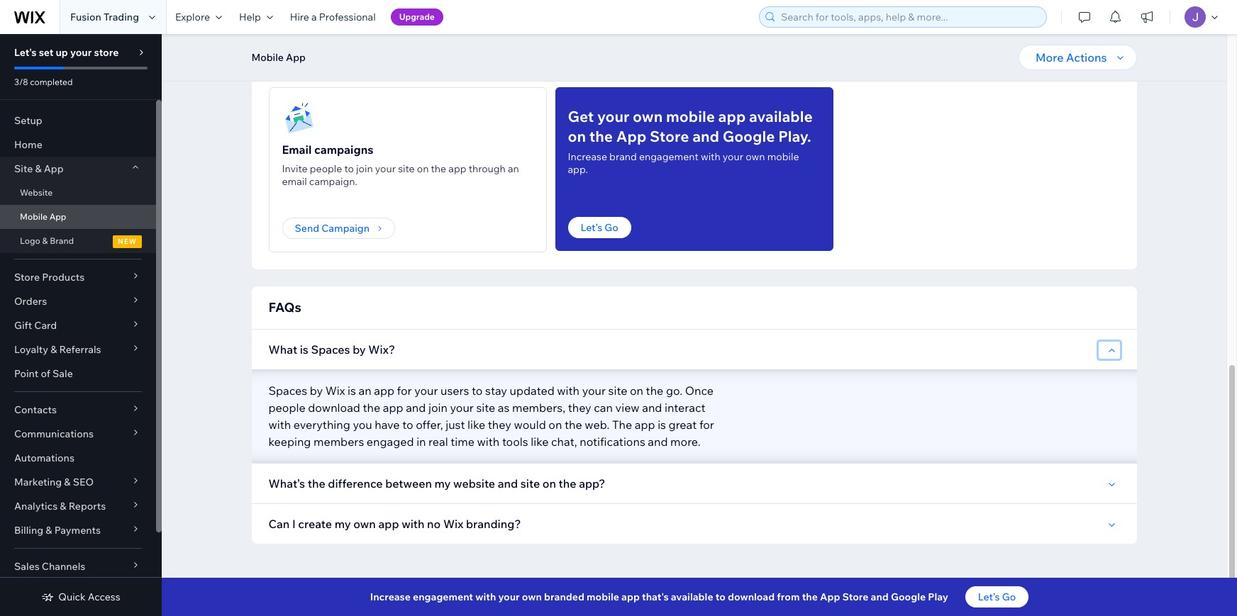 Task type: locate. For each thing, give the bounding box(es) containing it.
mobile app inside sidebar element
[[20, 211, 66, 222]]

mobile down help button
[[252, 51, 284, 64]]

& for marketing
[[64, 476, 71, 489]]

0 horizontal spatial mobile
[[20, 211, 48, 222]]

let's set up your store
[[14, 46, 119, 59]]

an inside spaces by wix is an app for your users to stay updated with your site on the go. once people download the app and join your site as members, they can view and interact with everything you have to offer, just like they would on the web. the app is great for keeping members engaged in real time with tools like chat, notifications and more.
[[359, 384, 372, 398]]

mobile app for mobile app button
[[252, 51, 306, 64]]

0 horizontal spatial wix
[[326, 384, 345, 398]]

available right that's
[[671, 591, 714, 604]]

& inside dropdown button
[[35, 163, 42, 175]]

let's for the bottom the let's go button
[[979, 591, 1000, 604]]

from
[[777, 591, 800, 604]]

they
[[568, 401, 592, 415], [488, 418, 512, 432]]

0 horizontal spatial engagement
[[413, 591, 473, 604]]

marketing & seo
[[14, 476, 94, 489]]

1 vertical spatial google
[[891, 591, 926, 604]]

people down email campaigns heading
[[310, 163, 342, 175]]

0 horizontal spatial google
[[723, 127, 775, 145]]

enable search
[[295, 48, 362, 61]]

join up 'offer,'
[[429, 401, 448, 415]]

1 vertical spatial mobile
[[768, 150, 799, 163]]

email campaigns heading
[[282, 141, 374, 158]]

communications
[[14, 428, 94, 441]]

what's
[[269, 477, 305, 491]]

2 horizontal spatial mobile
[[768, 150, 799, 163]]

0 vertical spatial increase
[[568, 150, 607, 163]]

0 vertical spatial spaces
[[311, 343, 350, 357]]

0 vertical spatial is
[[300, 343, 309, 357]]

my right the create
[[335, 517, 351, 532]]

on left "through"
[[417, 163, 429, 175]]

join down campaigns
[[356, 163, 373, 175]]

1 vertical spatial download
[[728, 591, 775, 604]]

send campaign button
[[282, 218, 395, 239]]

0 horizontal spatial join
[[356, 163, 373, 175]]

1 vertical spatial available
[[671, 591, 714, 604]]

home link
[[0, 133, 156, 157]]

0 horizontal spatial store
[[14, 271, 40, 284]]

1 horizontal spatial like
[[531, 435, 549, 449]]

hire
[[290, 11, 309, 23]]

0 horizontal spatial for
[[397, 384, 412, 398]]

site
[[398, 163, 415, 175], [609, 384, 628, 398], [476, 401, 495, 415], [521, 477, 540, 491]]

to inside email campaigns invite people to join your site on the app through an email campaign.
[[345, 163, 354, 175]]

0 vertical spatial an
[[508, 163, 519, 175]]

1 vertical spatial engagement
[[413, 591, 473, 604]]

people up keeping
[[269, 401, 306, 415]]

by inside spaces by wix is an app for your users to stay updated with your site on the go. once people download the app and join your site as members, they can view and interact with everything you have to offer, just like they would on the web. the app is great for keeping members engaged in real time with tools like chat, notifications and more.
[[310, 384, 323, 398]]

2 vertical spatial store
[[843, 591, 869, 604]]

1 vertical spatial people
[[269, 401, 306, 415]]

automations link
[[0, 446, 156, 471]]

orders
[[14, 295, 47, 308]]

sales
[[14, 561, 40, 573]]

download left from
[[728, 591, 775, 604]]

join inside spaces by wix is an app for your users to stay updated with your site on the go. once people download the app and join your site as members, they can view and interact with everything you have to offer, just like they would on the web. the app is great for keeping members engaged in real time with tools like chat, notifications and more.
[[429, 401, 448, 415]]

play
[[928, 591, 949, 604]]

app inside dropdown button
[[44, 163, 64, 175]]

0 vertical spatial download
[[308, 401, 360, 415]]

on
[[568, 127, 586, 145], [417, 163, 429, 175], [630, 384, 644, 398], [549, 418, 562, 432], [543, 477, 556, 491]]

0 horizontal spatial spaces
[[269, 384, 307, 398]]

site
[[14, 163, 33, 175]]

1 horizontal spatial spaces
[[311, 343, 350, 357]]

0 horizontal spatial download
[[308, 401, 360, 415]]

1 horizontal spatial by
[[353, 343, 366, 357]]

communications button
[[0, 422, 156, 446]]

1 horizontal spatial engagement
[[639, 150, 699, 163]]

1 vertical spatial an
[[359, 384, 372, 398]]

& left the seo
[[64, 476, 71, 489]]

1 vertical spatial they
[[488, 418, 512, 432]]

quick access button
[[41, 591, 120, 604]]

0 vertical spatial my
[[435, 477, 451, 491]]

1 horizontal spatial people
[[310, 163, 342, 175]]

website link
[[0, 181, 156, 205]]

mobile inside button
[[252, 51, 284, 64]]

store inside get your own mobile app available on the app store and google play. increase brand engagement with your own mobile app.
[[650, 127, 689, 145]]

branded
[[544, 591, 585, 604]]

my left website
[[435, 477, 451, 491]]

offer,
[[416, 418, 443, 432]]

0 horizontal spatial go
[[605, 221, 619, 234]]

app
[[286, 51, 306, 64], [617, 127, 647, 145], [44, 163, 64, 175], [49, 211, 66, 222], [820, 591, 841, 604]]

the right from
[[802, 591, 818, 604]]

1 vertical spatial mobile app
[[20, 211, 66, 222]]

0 horizontal spatial let's
[[581, 221, 603, 234]]

is up you
[[348, 384, 356, 398]]

let's go button down 'app.'
[[568, 217, 631, 238]]

1 horizontal spatial increase
[[568, 150, 607, 163]]

what's the difference between my website and site on the app?
[[269, 477, 606, 491]]

mobile
[[666, 107, 715, 126], [768, 150, 799, 163], [587, 591, 620, 604]]

is left great
[[658, 418, 666, 432]]

the up chat, at the bottom left
[[565, 418, 582, 432]]

app inside email campaigns invite people to join your site on the app through an email campaign.
[[449, 163, 467, 175]]

mobile inside sidebar element
[[20, 211, 48, 222]]

an right "through"
[[508, 163, 519, 175]]

0 vertical spatial go
[[605, 221, 619, 234]]

1 horizontal spatial let's
[[979, 591, 1000, 604]]

upgrade
[[399, 11, 435, 22]]

play.
[[779, 127, 812, 145]]

more.
[[671, 435, 701, 449]]

they left can at the bottom of page
[[568, 401, 592, 415]]

on down "get"
[[568, 127, 586, 145]]

google left play
[[891, 591, 926, 604]]

the inside email campaigns invite people to join your site on the app through an email campaign.
[[431, 163, 446, 175]]

0 horizontal spatial let's go
[[581, 221, 619, 234]]

0 horizontal spatial like
[[468, 418, 486, 432]]

notifications
[[580, 435, 646, 449]]

1 vertical spatial by
[[310, 384, 323, 398]]

mobile
[[252, 51, 284, 64], [20, 211, 48, 222]]

for up have
[[397, 384, 412, 398]]

on inside get your own mobile app available on the app store and google play. increase brand engagement with your own mobile app.
[[568, 127, 586, 145]]

with inside get your own mobile app available on the app store and google play. increase brand engagement with your own mobile app.
[[701, 150, 721, 163]]

app inside get your own mobile app available on the app store and google play. increase brand engagement with your own mobile app.
[[617, 127, 647, 145]]

1 horizontal spatial google
[[891, 591, 926, 604]]

mobile app down hire
[[252, 51, 306, 64]]

analytics & reports
[[14, 500, 106, 513]]

join inside email campaigns invite people to join your site on the app through an email campaign.
[[356, 163, 373, 175]]

0 vertical spatial mobile
[[252, 51, 284, 64]]

just
[[446, 418, 465, 432]]

1 horizontal spatial an
[[508, 163, 519, 175]]

1 vertical spatial let's go
[[979, 591, 1016, 604]]

1 vertical spatial wix
[[443, 517, 464, 532]]

1 horizontal spatial they
[[568, 401, 592, 415]]

spaces inside spaces by wix is an app for your users to stay updated with your site on the go. once people download the app and join your site as members, they can view and interact with everything you have to offer, just like they would on the web. the app is great for keeping members engaged in real time with tools like chat, notifications and more.
[[269, 384, 307, 398]]

2 horizontal spatial store
[[843, 591, 869, 604]]

& for billing
[[46, 524, 52, 537]]

for right great
[[700, 418, 715, 432]]

let's go right play
[[979, 591, 1016, 604]]

0 vertical spatial people
[[310, 163, 342, 175]]

0 horizontal spatial is
[[300, 343, 309, 357]]

app down hire
[[286, 51, 306, 64]]

fusion
[[70, 11, 101, 23]]

let's right play
[[979, 591, 1000, 604]]

like
[[468, 418, 486, 432], [531, 435, 549, 449]]

let's down 'app.'
[[581, 221, 603, 234]]

app up brand at top left
[[49, 211, 66, 222]]

google left play.
[[723, 127, 775, 145]]

members
[[314, 435, 364, 449]]

campaign
[[322, 222, 370, 235]]

create
[[298, 517, 332, 532]]

of
[[41, 368, 50, 380]]

in
[[417, 435, 426, 449]]

members,
[[512, 401, 566, 415]]

& right site
[[35, 163, 42, 175]]

increase inside get your own mobile app available on the app store and google play. increase brand engagement with your own mobile app.
[[568, 150, 607, 163]]

1 vertical spatial mobile
[[20, 211, 48, 222]]

0 vertical spatial let's go button
[[568, 217, 631, 238]]

to
[[345, 163, 354, 175], [472, 384, 483, 398], [403, 418, 413, 432], [716, 591, 726, 604]]

great
[[669, 418, 697, 432]]

by up everything
[[310, 384, 323, 398]]

wix up everything
[[326, 384, 345, 398]]

people inside spaces by wix is an app for your users to stay updated with your site on the go. once people download the app and join your site as members, they can view and interact with everything you have to offer, just like they would on the web. the app is great for keeping members engaged in real time with tools like chat, notifications and more.
[[269, 401, 306, 415]]

& for site
[[35, 163, 42, 175]]

go for the left the let's go button
[[605, 221, 619, 234]]

1 horizontal spatial mobile
[[666, 107, 715, 126]]

keeping
[[269, 435, 311, 449]]

your
[[70, 46, 92, 59], [597, 107, 630, 126], [723, 150, 744, 163], [375, 163, 396, 175], [415, 384, 438, 398], [582, 384, 606, 398], [450, 401, 474, 415], [498, 591, 520, 604]]

store
[[650, 127, 689, 145], [14, 271, 40, 284], [843, 591, 869, 604]]

contacts
[[14, 404, 57, 417]]

mobile app inside button
[[252, 51, 306, 64]]

let's go down 'app.'
[[581, 221, 619, 234]]

chat,
[[551, 435, 577, 449]]

0 vertical spatial join
[[356, 163, 373, 175]]

1 horizontal spatial available
[[749, 107, 813, 126]]

to down campaigns
[[345, 163, 354, 175]]

join
[[356, 163, 373, 175], [429, 401, 448, 415]]

send campaign
[[295, 222, 370, 235]]

let's go
[[581, 221, 619, 234], [979, 591, 1016, 604]]

& right billing
[[46, 524, 52, 537]]

0 vertical spatial let's go
[[581, 221, 619, 234]]

let's go for the left the let's go button
[[581, 221, 619, 234]]

site inside email campaigns invite people to join your site on the app through an email campaign.
[[398, 163, 415, 175]]

email
[[282, 143, 312, 157]]

more
[[1036, 50, 1064, 65]]

what is spaces by wix?
[[269, 343, 395, 357]]

1 vertical spatial join
[[429, 401, 448, 415]]

& right logo
[[42, 236, 48, 246]]

mobile for mobile app link
[[20, 211, 48, 222]]

& for loyalty
[[50, 343, 57, 356]]

& right loyalty
[[50, 343, 57, 356]]

0 horizontal spatial people
[[269, 401, 306, 415]]

0 vertical spatial mobile app
[[252, 51, 306, 64]]

0 vertical spatial mobile
[[666, 107, 715, 126]]

mobile app up logo & brand
[[20, 211, 66, 222]]

download up everything
[[308, 401, 360, 415]]

can
[[269, 517, 290, 532]]

0 vertical spatial google
[[723, 127, 775, 145]]

on left app?
[[543, 477, 556, 491]]

gift card
[[14, 319, 57, 332]]

increase
[[568, 150, 607, 163], [370, 591, 411, 604]]

0 vertical spatial for
[[397, 384, 412, 398]]

1 horizontal spatial join
[[429, 401, 448, 415]]

can
[[594, 401, 613, 415]]

to right that's
[[716, 591, 726, 604]]

wix right no
[[443, 517, 464, 532]]

2 vertical spatial mobile
[[587, 591, 620, 604]]

0 vertical spatial wix
[[326, 384, 345, 398]]

the down "get"
[[590, 127, 613, 145]]

1 horizontal spatial go
[[1003, 591, 1016, 604]]

1 horizontal spatial mobile app
[[252, 51, 306, 64]]

1 horizontal spatial my
[[435, 477, 451, 491]]

channels
[[42, 561, 85, 573]]

0 horizontal spatial by
[[310, 384, 323, 398]]

3/8
[[14, 77, 28, 87]]

1 horizontal spatial store
[[650, 127, 689, 145]]

0 vertical spatial engagement
[[639, 150, 699, 163]]

analytics
[[14, 500, 58, 513]]

your inside sidebar element
[[70, 46, 92, 59]]

1 horizontal spatial let's go button
[[966, 587, 1029, 608]]

1 horizontal spatial let's go
[[979, 591, 1016, 604]]

& left reports
[[60, 500, 66, 513]]

app up brand on the top of page
[[617, 127, 647, 145]]

let's for the left the let's go button
[[581, 221, 603, 234]]

billing & payments
[[14, 524, 101, 537]]

app
[[719, 107, 746, 126], [449, 163, 467, 175], [374, 384, 395, 398], [383, 401, 403, 415], [635, 418, 655, 432], [379, 517, 399, 532], [622, 591, 640, 604]]

0 vertical spatial store
[[650, 127, 689, 145]]

by left wix?
[[353, 343, 366, 357]]

0 horizontal spatial mobile app
[[20, 211, 66, 222]]

1 vertical spatial for
[[700, 418, 715, 432]]

2 vertical spatial is
[[658, 418, 666, 432]]

0 horizontal spatial mobile
[[587, 591, 620, 604]]

1 vertical spatial spaces
[[269, 384, 307, 398]]

payments
[[54, 524, 101, 537]]

0 horizontal spatial let's go button
[[568, 217, 631, 238]]

0 horizontal spatial my
[[335, 517, 351, 532]]

spaces down what at the left bottom of the page
[[269, 384, 307, 398]]

app inside button
[[286, 51, 306, 64]]

let's go button right play
[[966, 587, 1029, 608]]

engaged
[[367, 435, 414, 449]]

no
[[427, 517, 441, 532]]

set
[[39, 46, 53, 59]]

your inside email campaigns invite people to join your site on the app through an email campaign.
[[375, 163, 396, 175]]

loyalty & referrals
[[14, 343, 101, 356]]

mobile down website at the top left of the page
[[20, 211, 48, 222]]

1 horizontal spatial download
[[728, 591, 775, 604]]

is right what at the left bottom of the page
[[300, 343, 309, 357]]

billing
[[14, 524, 43, 537]]

is
[[300, 343, 309, 357], [348, 384, 356, 398], [658, 418, 666, 432]]

0 vertical spatial let's
[[581, 221, 603, 234]]

more actions
[[1036, 50, 1107, 65]]

1 horizontal spatial wix
[[443, 517, 464, 532]]

engagement
[[639, 150, 699, 163], [413, 591, 473, 604]]

1 vertical spatial increase
[[370, 591, 411, 604]]

0 horizontal spatial an
[[359, 384, 372, 398]]

0 vertical spatial available
[[749, 107, 813, 126]]

the left "through"
[[431, 163, 446, 175]]

Search for tools, apps, help & more... field
[[777, 7, 1042, 27]]

like right just
[[468, 418, 486, 432]]

let's
[[581, 221, 603, 234], [979, 591, 1000, 604]]

let's go for the bottom the let's go button
[[979, 591, 1016, 604]]

0 vertical spatial they
[[568, 401, 592, 415]]

like down would
[[531, 435, 549, 449]]

they down as
[[488, 418, 512, 432]]

google
[[723, 127, 775, 145], [891, 591, 926, 604]]

would
[[514, 418, 546, 432]]

invite
[[282, 163, 308, 175]]

view
[[616, 401, 640, 415]]

1 horizontal spatial is
[[348, 384, 356, 398]]

let's
[[14, 46, 37, 59]]

an up you
[[359, 384, 372, 398]]

1 vertical spatial store
[[14, 271, 40, 284]]

google inside get your own mobile app available on the app store and google play. increase brand engagement with your own mobile app.
[[723, 127, 775, 145]]

spaces right what at the left bottom of the page
[[311, 343, 350, 357]]

an
[[508, 163, 519, 175], [359, 384, 372, 398]]

1 vertical spatial let's
[[979, 591, 1000, 604]]

available up play.
[[749, 107, 813, 126]]

logo & brand
[[20, 236, 74, 246]]

app up website at the top left of the page
[[44, 163, 64, 175]]

available inside get your own mobile app available on the app store and google play. increase brand engagement with your own mobile app.
[[749, 107, 813, 126]]

send
[[295, 222, 319, 235]]

have
[[375, 418, 400, 432]]



Task type: vqa. For each thing, say whether or not it's contained in the screenshot.
artsadd
no



Task type: describe. For each thing, give the bounding box(es) containing it.
setup
[[14, 114, 42, 127]]

loyalty & referrals button
[[0, 338, 156, 362]]

0 horizontal spatial available
[[671, 591, 714, 604]]

the left app?
[[559, 477, 577, 491]]

site & app button
[[0, 157, 156, 181]]

updated
[[510, 384, 555, 398]]

that's
[[642, 591, 669, 604]]

brand
[[610, 150, 637, 163]]

gift card button
[[0, 314, 156, 338]]

wix?
[[369, 343, 395, 357]]

trading
[[104, 11, 139, 23]]

hire a professional link
[[282, 0, 384, 34]]

hire a professional
[[290, 11, 376, 23]]

through
[[469, 163, 506, 175]]

fusion trading
[[70, 11, 139, 23]]

email
[[282, 175, 307, 188]]

store products
[[14, 271, 85, 284]]

new
[[118, 237, 137, 246]]

as
[[498, 401, 510, 415]]

users
[[441, 384, 469, 398]]

1 vertical spatial like
[[531, 435, 549, 449]]

app?
[[579, 477, 606, 491]]

1 vertical spatial is
[[348, 384, 356, 398]]

between
[[385, 477, 432, 491]]

brand
[[50, 236, 74, 246]]

0 vertical spatial like
[[468, 418, 486, 432]]

the right what's
[[308, 477, 326, 491]]

mobile app link
[[0, 205, 156, 229]]

mobile app for mobile app link
[[20, 211, 66, 222]]

completed
[[30, 77, 73, 87]]

sidebar element
[[0, 34, 162, 617]]

to left 'stay'
[[472, 384, 483, 398]]

3/8 completed
[[14, 77, 73, 87]]

loyalty
[[14, 343, 48, 356]]

and inside get your own mobile app available on the app store and google play. increase brand engagement with your own mobile app.
[[693, 127, 720, 145]]

the left go.
[[646, 384, 664, 398]]

home
[[14, 138, 42, 151]]

campaigns
[[314, 143, 374, 157]]

faqs
[[269, 299, 301, 316]]

orders button
[[0, 290, 156, 314]]

increase engagement with your own branded mobile app that's available to download from the app store and google play
[[370, 591, 949, 604]]

on up chat, at the bottom left
[[549, 418, 562, 432]]

what
[[269, 343, 297, 357]]

0 horizontal spatial increase
[[370, 591, 411, 604]]

wix inside spaces by wix is an app for your users to stay updated with your site on the go. once people download the app and join your site as members, they can view and interact with everything you have to offer, just like they would on the web. the app is great for keeping members engaged in real time with tools like chat, notifications and more.
[[326, 384, 345, 398]]

quick access
[[58, 591, 120, 604]]

site & app
[[14, 163, 64, 175]]

logo
[[20, 236, 40, 246]]

everything
[[294, 418, 350, 432]]

once
[[685, 384, 714, 398]]

go for the bottom the let's go button
[[1003, 591, 1016, 604]]

setup link
[[0, 109, 156, 133]]

stay
[[485, 384, 507, 398]]

help
[[239, 11, 261, 23]]

card
[[34, 319, 57, 332]]

website
[[453, 477, 495, 491]]

engagement inside get your own mobile app available on the app store and google play. increase brand engagement with your own mobile app.
[[639, 150, 699, 163]]

enable search button
[[282, 44, 387, 65]]

i
[[292, 517, 296, 532]]

store inside popup button
[[14, 271, 40, 284]]

analytics & reports button
[[0, 495, 156, 519]]

quick
[[58, 591, 86, 604]]

2 horizontal spatial is
[[658, 418, 666, 432]]

1 horizontal spatial for
[[700, 418, 715, 432]]

people inside email campaigns invite people to join your site on the app through an email campaign.
[[310, 163, 342, 175]]

the
[[612, 418, 632, 432]]

more actions button
[[1019, 45, 1137, 70]]

to right have
[[403, 418, 413, 432]]

website
[[20, 187, 53, 198]]

the up you
[[363, 401, 381, 415]]

on inside email campaigns invite people to join your site on the app through an email campaign.
[[417, 163, 429, 175]]

web.
[[585, 418, 610, 432]]

get
[[568, 107, 594, 126]]

point of sale
[[14, 368, 73, 380]]

app right from
[[820, 591, 841, 604]]

mobile for mobile app button
[[252, 51, 284, 64]]

upgrade button
[[391, 9, 443, 26]]

branding?
[[466, 517, 521, 532]]

mobile app button
[[244, 47, 313, 68]]

& for analytics
[[60, 500, 66, 513]]

enable
[[295, 48, 327, 61]]

marketing & seo button
[[0, 471, 156, 495]]

actions
[[1067, 50, 1107, 65]]

an inside email campaigns invite people to join your site on the app through an email campaign.
[[508, 163, 519, 175]]

app inside get your own mobile app available on the app store and google play. increase brand engagement with your own mobile app.
[[719, 107, 746, 126]]

search
[[329, 48, 362, 61]]

go.
[[666, 384, 683, 398]]

0 horizontal spatial they
[[488, 418, 512, 432]]

store products button
[[0, 265, 156, 290]]

contacts button
[[0, 398, 156, 422]]

time
[[451, 435, 475, 449]]

marketing
[[14, 476, 62, 489]]

the inside get your own mobile app available on the app store and google play. increase brand engagement with your own mobile app.
[[590, 127, 613, 145]]

sales channels
[[14, 561, 85, 573]]

spaces by wix is an app for your users to stay updated with your site on the go. once people download the app and join your site as members, they can view and interact with everything you have to offer, just like they would on the web. the app is great for keeping members engaged in real time with tools like chat, notifications and more.
[[269, 384, 715, 449]]

real
[[429, 435, 448, 449]]

0 vertical spatial by
[[353, 343, 366, 357]]

help button
[[231, 0, 282, 34]]

1 vertical spatial let's go button
[[966, 587, 1029, 608]]

1 vertical spatial my
[[335, 517, 351, 532]]

& for logo
[[42, 236, 48, 246]]

download inside spaces by wix is an app for your users to stay updated with your site on the go. once people download the app and join your site as members, they can view and interact with everything you have to offer, just like they would on the web. the app is great for keeping members engaged in real time with tools like chat, notifications and more.
[[308, 401, 360, 415]]

reports
[[69, 500, 106, 513]]

interact
[[665, 401, 706, 415]]

on up the view
[[630, 384, 644, 398]]

gift
[[14, 319, 32, 332]]

point of sale link
[[0, 362, 156, 386]]



